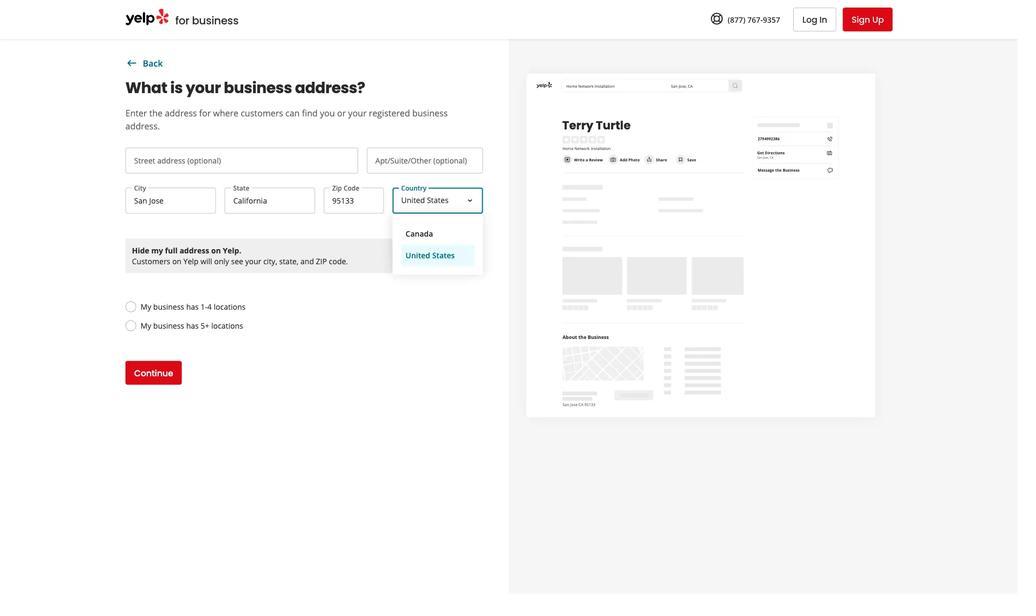 Task type: vqa. For each thing, say whether or not it's contained in the screenshot.
help at the left top of page
no



Task type: describe. For each thing, give the bounding box(es) containing it.
code
[[344, 184, 360, 193]]

apt/suite/other (optional)
[[376, 156, 467, 166]]

what is your business address?
[[126, 77, 365, 99]]

you
[[320, 107, 335, 119]]

zip
[[333, 184, 342, 193]]

states
[[432, 251, 455, 261]]

(877) 767-9357 link
[[728, 14, 781, 25]]

for business
[[175, 13, 239, 28]]

1 (optional) from the left
[[187, 156, 221, 166]]

off
[[465, 251, 473, 260]]

address.
[[126, 120, 160, 132]]

0 horizontal spatial for
[[175, 13, 189, 28]]

united states button
[[402, 245, 475, 267]]

2 (optional) from the left
[[434, 156, 467, 166]]

(877)
[[728, 14, 746, 25]]

my business has 5+ locations
[[141, 321, 243, 331]]

or
[[337, 107, 346, 119]]

hide my full address on yelp. customers on yelp will only see your city, state, and zip code.
[[132, 246, 348, 267]]

sign up
[[852, 14, 885, 26]]

continue button
[[126, 361, 182, 385]]

the
[[149, 107, 163, 119]]

9357
[[763, 14, 781, 25]]

address inside hide my full address on yelp. customers on yelp will only see your city, state, and zip code.
[[180, 246, 209, 256]]

0 horizontal spatial on
[[172, 257, 182, 267]]

street
[[134, 156, 155, 166]]

1 vertical spatial locations
[[211, 321, 243, 331]]

log in
[[803, 14, 828, 26]]

find
[[302, 107, 318, 119]]

has for 1-
[[186, 302, 199, 312]]

state
[[233, 184, 250, 193]]

your inside hide my full address on yelp. customers on yelp will only see your city, state, and zip code.
[[245, 257, 261, 267]]

is
[[170, 77, 183, 99]]

e.g. San Francisco text field
[[126, 188, 216, 214]]

zip
[[316, 257, 327, 267]]

1 horizontal spatial on
[[211, 246, 221, 256]]

1 vertical spatial address
[[157, 156, 185, 166]]

address inside enter the address for where customers can find you or your registered business address.
[[165, 107, 197, 119]]

can
[[286, 107, 300, 119]]

registered
[[369, 107, 410, 119]]

hide
[[132, 246, 149, 256]]

continue
[[134, 367, 173, 380]]

for inside enter the address for where customers can find you or your registered business address.
[[199, 107, 211, 119]]

state,
[[279, 257, 299, 267]]

your inside enter the address for where customers can find you or your registered business address.
[[348, 107, 367, 119]]

24 arrow left v2 image
[[126, 57, 139, 70]]

canada
[[406, 229, 433, 239]]

united states
[[406, 251, 455, 261]]

4
[[208, 302, 212, 312]]

continue form
[[117, 146, 492, 385]]



Task type: locate. For each thing, give the bounding box(es) containing it.
1 horizontal spatial (optional)
[[434, 156, 467, 166]]

0 vertical spatial for
[[175, 13, 189, 28]]

e.g. 94103 text field
[[324, 188, 384, 214]]

sign up link
[[843, 8, 893, 31]]

locations right 5+
[[211, 321, 243, 331]]

locations right "4"
[[214, 302, 246, 312]]

back button
[[126, 56, 163, 70]]

0 horizontal spatial (optional)
[[187, 156, 221, 166]]

address?
[[295, 77, 365, 99]]

2 horizontal spatial on
[[451, 251, 459, 260]]

5+
[[201, 321, 209, 331]]

only
[[214, 257, 229, 267]]

address
[[165, 107, 197, 119], [157, 156, 185, 166], [180, 246, 209, 256]]

my down customers
[[141, 302, 151, 312]]

apt/suite/other
[[376, 156, 432, 166]]

1 has from the top
[[186, 302, 199, 312]]

1 horizontal spatial your
[[245, 257, 261, 267]]

my
[[141, 302, 151, 312], [141, 321, 151, 331]]

country
[[402, 184, 427, 193]]

customers
[[241, 107, 283, 119]]

on
[[211, 246, 221, 256], [451, 251, 459, 260], [172, 257, 182, 267]]

1 vertical spatial has
[[186, 321, 199, 331]]

log in link
[[794, 8, 837, 31]]

where
[[213, 107, 239, 119]]

(optional) right apt/suite/other
[[434, 156, 467, 166]]

united
[[406, 251, 430, 261]]

address right the
[[165, 107, 197, 119]]

enter the address for where customers can find you or your registered business address.
[[126, 107, 448, 132]]

full
[[165, 246, 178, 256]]

business for for business
[[192, 13, 239, 28]]

your right is
[[186, 77, 221, 99]]

will
[[201, 257, 212, 267]]

767-
[[748, 14, 763, 25]]

1 my from the top
[[141, 302, 151, 312]]

0 vertical spatial your
[[186, 77, 221, 99]]

has left 1-
[[186, 302, 199, 312]]

my up continue button
[[141, 321, 151, 331]]

(877) 767-9357
[[728, 14, 781, 25]]

2 my from the top
[[141, 321, 151, 331]]

what
[[126, 77, 167, 99]]

on up only on the left top
[[211, 246, 221, 256]]

enter
[[126, 107, 147, 119]]

code.
[[329, 257, 348, 267]]

log
[[803, 14, 818, 26]]

customers
[[132, 257, 170, 267]]

2 vertical spatial address
[[180, 246, 209, 256]]

my for my business has 5+ locations
[[141, 321, 151, 331]]

business for my business has 1-4 locations
[[153, 302, 184, 312]]

business
[[192, 13, 239, 28], [224, 77, 292, 99], [413, 107, 448, 119], [153, 302, 184, 312], [153, 321, 184, 331]]

2 has from the top
[[186, 321, 199, 331]]

1 vertical spatial my
[[141, 321, 151, 331]]

0 vertical spatial address
[[165, 107, 197, 119]]

1 vertical spatial for
[[199, 107, 211, 119]]

yelp.
[[223, 246, 241, 256]]

business for my business has 5+ locations
[[153, 321, 184, 331]]

city,
[[263, 257, 277, 267]]

(optional) up e.g. san francisco text box
[[187, 156, 221, 166]]

my
[[151, 246, 163, 256]]

2 horizontal spatial your
[[348, 107, 367, 119]]

1-
[[201, 302, 208, 312]]

has
[[186, 302, 199, 312], [186, 321, 199, 331]]

in
[[820, 14, 828, 26]]

business inside enter the address for where customers can find you or your registered business address.
[[413, 107, 448, 119]]

and
[[301, 257, 314, 267]]

Country field
[[393, 188, 483, 275]]

locations
[[214, 302, 246, 312], [211, 321, 243, 331]]

your
[[186, 77, 221, 99], [348, 107, 367, 119], [245, 257, 261, 267]]

back
[[143, 57, 163, 69]]

your right "or"
[[348, 107, 367, 119]]

yelp
[[184, 257, 199, 267]]

canada button
[[402, 223, 475, 245]]

city
[[134, 184, 146, 193]]

zip code
[[333, 184, 360, 193]]

sign
[[852, 14, 871, 26]]

on left off
[[451, 251, 459, 260]]

1 vertical spatial your
[[348, 107, 367, 119]]

0 vertical spatial locations
[[214, 302, 246, 312]]

0 vertical spatial has
[[186, 302, 199, 312]]

1 horizontal spatial for
[[199, 107, 211, 119]]

24 support outline v2 image
[[711, 12, 724, 25]]

for
[[175, 13, 189, 28], [199, 107, 211, 119]]

has left 5+
[[186, 321, 199, 331]]

e.g. Ste 200 text field
[[367, 148, 483, 174]]

(optional)
[[187, 156, 221, 166], [434, 156, 467, 166]]

2 vertical spatial your
[[245, 257, 261, 267]]

on down full
[[172, 257, 182, 267]]

0 vertical spatial my
[[141, 302, 151, 312]]

up
[[873, 14, 885, 26]]

my for my business has 1-4 locations
[[141, 302, 151, 312]]

State text field
[[225, 188, 315, 214]]

see
[[231, 257, 243, 267]]

street address (optional)
[[134, 156, 221, 166]]

0 horizontal spatial your
[[186, 77, 221, 99]]

my business has 1-4 locations
[[141, 302, 246, 312]]

your right "see"
[[245, 257, 261, 267]]

has for 5+
[[186, 321, 199, 331]]

address right 'street'
[[157, 156, 185, 166]]

e.g. 123 Main Street text field
[[126, 148, 358, 174]]

address up yelp at left
[[180, 246, 209, 256]]



